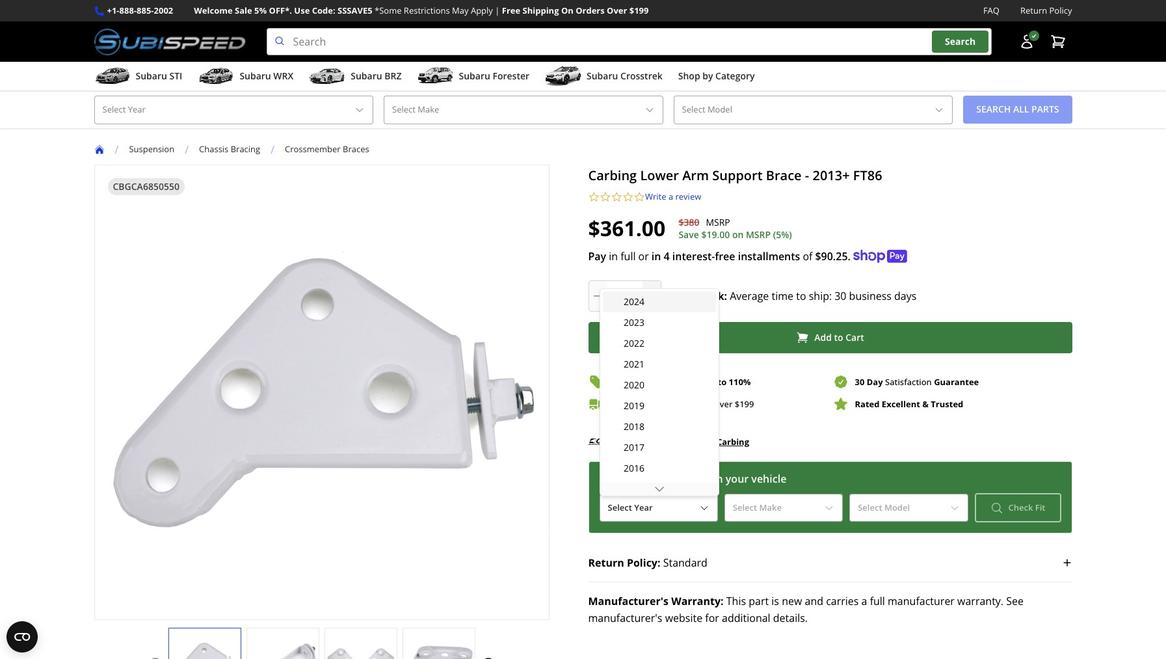 Task type: describe. For each thing, give the bounding box(es) containing it.
average
[[730, 289, 769, 303]]

authorized dealer of carbing
[[633, 436, 750, 448]]

warranty.
[[958, 594, 1004, 608]]

ship:
[[809, 289, 832, 303]]

your
[[726, 472, 749, 486]]

0 in stock: average time to ship: 30 business days
[[674, 289, 917, 303]]

restrictions
[[404, 5, 450, 16]]

price match guarantee up to 110%
[[611, 376, 751, 387]]

rated
[[855, 398, 880, 410]]

0 horizontal spatial carbing
[[588, 166, 637, 184]]

1 horizontal spatial to
[[797, 289, 806, 303]]

with
[[701, 472, 723, 486]]

ft86
[[854, 166, 883, 184]]

0
[[674, 289, 680, 303]]

sale
[[235, 5, 252, 16]]

+1-
[[107, 5, 119, 16]]

4
[[664, 249, 670, 264]]

0 vertical spatial free
[[502, 5, 521, 16]]

2018
[[624, 420, 645, 433]]

part
[[749, 594, 769, 608]]

compatibility
[[633, 472, 698, 486]]

over
[[607, 5, 627, 16]]

2 empty star image from the left
[[600, 191, 611, 202]]

authorized
[[633, 436, 676, 447]]

manufacturer's
[[588, 594, 669, 608]]

search input field
[[266, 28, 992, 55]]

and
[[805, 594, 824, 608]]

brace
[[766, 166, 802, 184]]

welcome sale 5% off*. use code: sssave5
[[194, 5, 373, 16]]

1 vertical spatial $199
[[735, 398, 754, 410]]

apply
[[471, 5, 493, 16]]

1 vertical spatial 30
[[855, 376, 865, 387]]

additional
[[722, 611, 771, 625]]

1 guarantee from the left
[[660, 376, 703, 387]]

1 horizontal spatial of
[[803, 249, 813, 264]]

code:
[[312, 5, 336, 16]]

sssave5
[[338, 5, 373, 16]]

rated excellent & trusted
[[855, 398, 964, 410]]

on
[[733, 228, 744, 241]]

(5%)
[[773, 228, 792, 241]]

arm
[[683, 166, 709, 184]]

option inside list box
[[603, 479, 717, 500]]

trusted
[[931, 398, 964, 410]]

cart
[[846, 331, 865, 344]]

add
[[815, 331, 832, 344]]

over
[[715, 398, 733, 410]]

braces
[[343, 143, 369, 155]]

manufacturer's warranty:
[[588, 594, 724, 608]]

return
[[1021, 5, 1048, 16]]

suspension
[[129, 143, 174, 155]]

warranty:
[[672, 594, 724, 608]]

policy
[[1050, 5, 1073, 16]]

lower
[[640, 166, 679, 184]]

website
[[665, 611, 703, 625]]

chassis
[[199, 143, 229, 155]]

0 horizontal spatial to
[[718, 376, 727, 387]]

orders
[[576, 5, 605, 16]]

$380
[[679, 216, 700, 228]]

support
[[713, 166, 763, 184]]

for
[[705, 611, 720, 625]]

+1-888-885-2002
[[107, 5, 173, 16]]

write a review link
[[645, 190, 702, 202]]

this part is new and carries a full manufacturer warranty. see manufacturer's website for additional details.
[[588, 594, 1024, 625]]

$361.00
[[588, 214, 666, 242]]

search
[[945, 35, 976, 48]]

manufacturer
[[888, 594, 955, 608]]

+1-888-885-2002 link
[[107, 4, 173, 18]]

3 empty star image from the left
[[623, 191, 634, 202]]

carbing lower arm support brace - 2013+ ft86
[[588, 166, 883, 184]]

/ for chassis bracing
[[185, 142, 189, 157]]

chassis bracing
[[199, 143, 260, 155]]

0 horizontal spatial 30
[[835, 289, 847, 303]]

match
[[633, 376, 658, 387]]

|
[[495, 5, 500, 16]]

1 vertical spatial on
[[672, 398, 684, 410]]

2022
[[624, 337, 645, 349]]

$380 msrp save $19.00 on msrp (5%)
[[679, 216, 792, 241]]

0 horizontal spatial $199
[[630, 5, 649, 16]]

check compatibility with your vehicle
[[600, 472, 787, 486]]

carbing inside authorized dealer of carbing
[[717, 436, 750, 448]]

5%
[[254, 5, 267, 16]]

a inside this part is new and carries a full manufacturer warranty. see manufacturer's website for additional details.
[[862, 594, 868, 608]]

888-
[[119, 5, 137, 16]]

carbing link
[[717, 435, 750, 449]]

off*.
[[269, 5, 292, 16]]

excellent
[[882, 398, 921, 410]]



Task type: vqa. For each thing, say whether or not it's contained in the screenshot.
Restrictions
yes



Task type: locate. For each thing, give the bounding box(es) containing it.
full left or
[[621, 249, 636, 264]]

0 horizontal spatial of
[[706, 436, 714, 447]]

2023
[[624, 316, 645, 329]]

1 horizontal spatial a
[[862, 594, 868, 608]]

0 vertical spatial to
[[797, 289, 806, 303]]

guarantee
[[660, 376, 703, 387], [934, 376, 979, 387]]

add to cart
[[815, 331, 865, 344]]

welcome
[[194, 5, 233, 16]]

empty star image
[[611, 191, 623, 202]]

1 vertical spatial carbing
[[717, 436, 750, 448]]

1 horizontal spatial free
[[611, 398, 629, 410]]

30 day satisfaction guarantee
[[855, 376, 979, 387]]

empty star image
[[588, 191, 600, 202], [600, 191, 611, 202], [623, 191, 634, 202], [634, 191, 645, 202]]

0 vertical spatial on
[[561, 5, 574, 16]]

to inside button
[[834, 331, 844, 344]]

empty star image up $361.00 on the right top of page
[[600, 191, 611, 202]]

/ right bracing
[[271, 142, 275, 157]]

write a review
[[645, 190, 702, 202]]

$90.25
[[816, 249, 848, 264]]

group
[[603, 291, 717, 659]]

a right the carries
[[862, 594, 868, 608]]

0 horizontal spatial msrp
[[706, 216, 731, 228]]

dealer
[[678, 436, 704, 447]]

faq
[[984, 5, 1000, 16]]

price
[[611, 376, 631, 387]]

2020
[[624, 379, 645, 391]]

use
[[294, 5, 310, 16]]

suspension link
[[129, 143, 185, 155], [129, 143, 174, 155]]

to right up
[[718, 376, 727, 387]]

0 horizontal spatial on
[[561, 5, 574, 16]]

day
[[867, 376, 883, 387]]

full
[[621, 249, 636, 264], [870, 594, 885, 608]]

group inside list box
[[603, 291, 717, 659]]

1 horizontal spatial 30
[[855, 376, 865, 387]]

return policy link
[[1021, 4, 1073, 18]]

full inside this part is new and carries a full manufacturer warranty. see manufacturer's website for additional details.
[[870, 594, 885, 608]]

free
[[502, 5, 521, 16], [611, 398, 629, 410]]

1 empty star image from the left
[[588, 191, 600, 202]]

carbing up empty star icon
[[588, 166, 637, 184]]

1 vertical spatial msrp
[[746, 228, 771, 241]]

/ left the suspension
[[115, 142, 119, 157]]

0 vertical spatial full
[[621, 249, 636, 264]]

add to cart button
[[588, 322, 1073, 353]]

new
[[782, 594, 802, 608]]

1 / from the left
[[115, 142, 119, 157]]

0 vertical spatial carbing
[[588, 166, 637, 184]]

1 horizontal spatial /
[[185, 142, 189, 157]]

1 horizontal spatial carbing
[[717, 436, 750, 448]]

in
[[683, 289, 693, 303]]

3 / from the left
[[271, 142, 275, 157]]

or
[[639, 249, 649, 264]]

&
[[923, 398, 929, 410]]

110%
[[729, 376, 751, 387]]

1 vertical spatial to
[[834, 331, 844, 344]]

this
[[727, 594, 746, 608]]

option
[[603, 479, 717, 500]]

1 in from the left
[[609, 249, 618, 264]]

carries
[[826, 594, 859, 608]]

0 horizontal spatial free
[[502, 5, 521, 16]]

guarantee up trusted
[[934, 376, 979, 387]]

30
[[835, 289, 847, 303], [855, 376, 865, 387]]

1 vertical spatial a
[[862, 594, 868, 608]]

30 left "day"
[[855, 376, 865, 387]]

of left "$90.25"
[[803, 249, 813, 264]]

up
[[705, 376, 716, 387]]

days
[[895, 289, 917, 303]]

guarantee up free shipping! on orders over $199
[[660, 376, 703, 387]]

interest-
[[673, 249, 715, 264]]

stock:
[[696, 289, 728, 303]]

return policy
[[1021, 5, 1073, 16]]

0 horizontal spatial /
[[115, 142, 119, 157]]

.
[[848, 249, 851, 264]]

time
[[772, 289, 794, 303]]

0 vertical spatial $199
[[630, 5, 649, 16]]

0 horizontal spatial in
[[609, 249, 618, 264]]

see
[[1007, 594, 1024, 608]]

0 horizontal spatial full
[[621, 249, 636, 264]]

a right the write
[[669, 190, 673, 202]]

1 horizontal spatial guarantee
[[934, 376, 979, 387]]

pay in full or in 4 interest-free installments of $90.25 .
[[588, 249, 851, 264]]

/ left chassis
[[185, 142, 189, 157]]

1 vertical spatial of
[[706, 436, 714, 447]]

2002
[[154, 5, 173, 16]]

list box
[[600, 288, 720, 659]]

msrp right on
[[746, 228, 771, 241]]

in
[[609, 249, 618, 264], [652, 249, 661, 264]]

2024
[[624, 295, 645, 308]]

/ for crossmember braces
[[271, 142, 275, 157]]

shipping
[[523, 5, 559, 16]]

2 vertical spatial to
[[718, 376, 727, 387]]

crossmember braces
[[285, 143, 369, 155]]

installments
[[738, 249, 801, 264]]

2 horizontal spatial to
[[834, 331, 844, 344]]

1 horizontal spatial on
[[672, 398, 684, 410]]

1 horizontal spatial msrp
[[746, 228, 771, 241]]

0 horizontal spatial a
[[669, 190, 673, 202]]

1 horizontal spatial full
[[870, 594, 885, 608]]

/ for suspension
[[115, 142, 119, 157]]

2 horizontal spatial /
[[271, 142, 275, 157]]

list box containing 2024
[[600, 288, 720, 659]]

free down price
[[611, 398, 629, 410]]

to right add on the bottom
[[834, 331, 844, 344]]

0 horizontal spatial guarantee
[[660, 376, 703, 387]]

1 horizontal spatial $199
[[735, 398, 754, 410]]

0 vertical spatial 30
[[835, 289, 847, 303]]

pay
[[588, 249, 606, 264]]

2 guarantee from the left
[[934, 376, 979, 387]]

faq link
[[984, 4, 1000, 18]]

$199
[[630, 5, 649, 16], [735, 398, 754, 410]]

2019
[[624, 399, 645, 412]]

1 vertical spatial full
[[870, 594, 885, 608]]

of right dealer
[[706, 436, 714, 447]]

vehicle
[[752, 472, 787, 486]]

in left 4
[[652, 249, 661, 264]]

1 vertical spatial free
[[611, 398, 629, 410]]

business
[[849, 289, 892, 303]]

0 vertical spatial of
[[803, 249, 813, 264]]

in right pay
[[609, 249, 618, 264]]

empty star image left empty star icon
[[588, 191, 600, 202]]

msrp
[[706, 216, 731, 228], [746, 228, 771, 241]]

None number field
[[588, 280, 661, 312]]

4 empty star image from the left
[[634, 191, 645, 202]]

group containing 2024
[[603, 291, 717, 659]]

30 right ship: on the top
[[835, 289, 847, 303]]

1 horizontal spatial in
[[652, 249, 661, 264]]

*some
[[375, 5, 402, 16]]

/
[[115, 142, 119, 157], [185, 142, 189, 157], [271, 142, 275, 157]]

search button
[[932, 31, 989, 53]]

free
[[715, 249, 736, 264]]

2 in from the left
[[652, 249, 661, 264]]

write
[[645, 190, 667, 202]]

of
[[803, 249, 813, 264], [706, 436, 714, 447]]

carbing
[[588, 166, 637, 184], [717, 436, 750, 448]]

empty star image right empty star icon
[[634, 191, 645, 202]]

is
[[772, 594, 779, 608]]

to right time
[[797, 289, 806, 303]]

carbing up "your" at the right bottom of page
[[717, 436, 750, 448]]

0 vertical spatial msrp
[[706, 216, 731, 228]]

details.
[[773, 611, 808, 625]]

2 / from the left
[[185, 142, 189, 157]]

of inside authorized dealer of carbing
[[706, 436, 714, 447]]

2021
[[624, 358, 645, 370]]

full right the carries
[[870, 594, 885, 608]]

may
[[452, 5, 469, 16]]

free right the |
[[502, 5, 521, 16]]

msrp up $19.00
[[706, 216, 731, 228]]

empty star image left the write
[[623, 191, 634, 202]]

0 vertical spatial a
[[669, 190, 673, 202]]

crossmember braces link
[[285, 143, 380, 155], [285, 143, 369, 155]]

manufacturer's
[[588, 611, 663, 625]]

free shipping! on orders over $199
[[611, 398, 754, 410]]

to
[[797, 289, 806, 303], [834, 331, 844, 344], [718, 376, 727, 387]]

bracing
[[231, 143, 260, 155]]

-
[[805, 166, 810, 184]]

chassis bracing link
[[199, 143, 271, 155], [199, 143, 260, 155]]

open widget image
[[7, 621, 38, 653]]

satisfaction
[[886, 376, 932, 387]]



